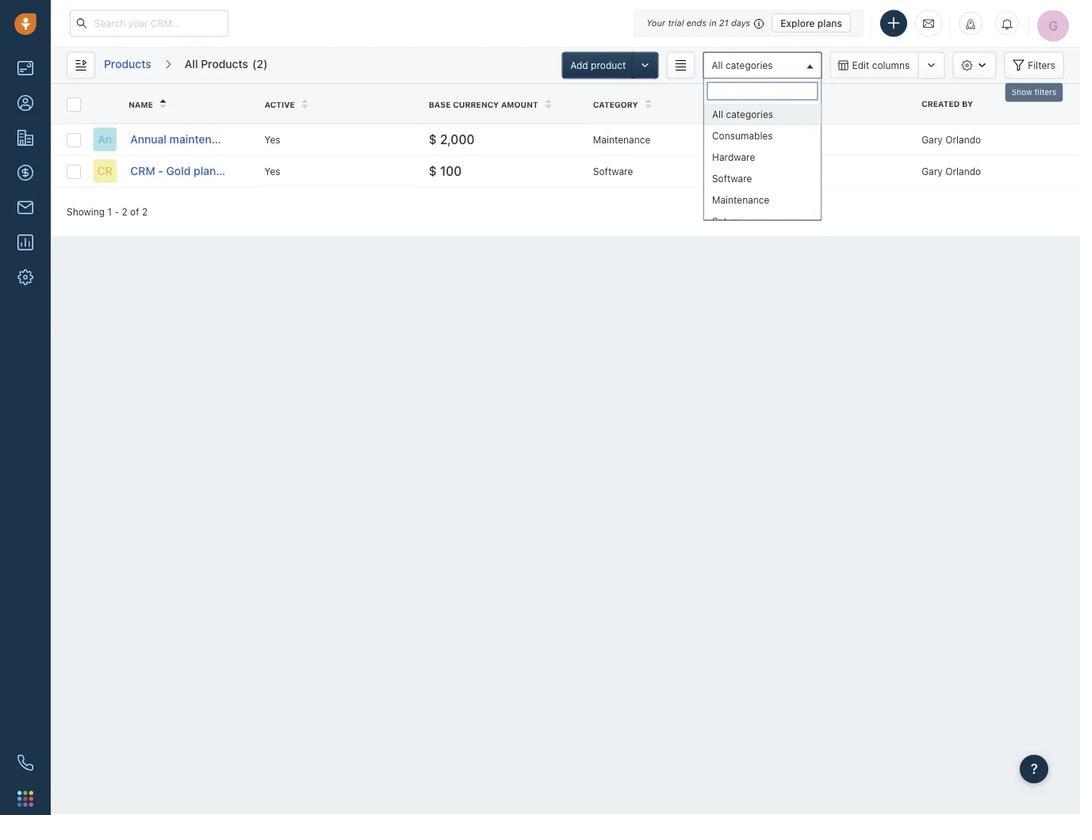 Task type: locate. For each thing, give the bounding box(es) containing it.
add
[[570, 60, 588, 71]]

2 created from the left
[[757, 100, 796, 109]]

months up maintenance option
[[766, 166, 799, 177]]

0 vertical spatial ago
[[802, 134, 819, 145]]

2 for of
[[122, 206, 127, 217]]

2 orlando from the top
[[945, 166, 981, 177]]

1 3 months ago from the top
[[757, 134, 819, 145]]

edit columns button
[[830, 52, 918, 79]]

0 vertical spatial 3
[[757, 134, 763, 145]]

0 vertical spatial categories
[[726, 59, 773, 71]]

1 created from the left
[[922, 99, 960, 108]]

created left at
[[757, 100, 796, 109]]

2 gary orlando from the top
[[922, 166, 981, 177]]

your trial ends in 21 days
[[646, 18, 750, 28]]

categories inside dropdown button
[[726, 59, 773, 71]]

0 vertical spatial yes
[[265, 134, 280, 145]]

1 vertical spatial gary orlando
[[922, 166, 981, 177]]

gary for 100
[[922, 166, 943, 177]]

3 up maintenance option
[[757, 166, 763, 177]]

3 months ago up maintenance option
[[757, 166, 819, 177]]

gary
[[922, 134, 943, 145], [922, 166, 943, 177]]

3 months ago
[[757, 134, 819, 145], [757, 166, 819, 177]]

showing
[[67, 206, 105, 217]]

3 up hardware option
[[757, 134, 763, 145]]

1 $ from the top
[[429, 132, 437, 147]]

all categories button
[[703, 52, 822, 79]]

gary orlando
[[922, 134, 981, 145], [922, 166, 981, 177]]

0 vertical spatial months
[[766, 134, 799, 145]]

show filters
[[1012, 88, 1057, 97]]

products up name
[[104, 57, 151, 71]]

0 vertical spatial -
[[158, 165, 163, 178]]

categories for all categories dropdown button
[[726, 59, 773, 71]]

created for created at
[[757, 100, 796, 109]]

months up hardware option
[[766, 134, 799, 145]]

0 vertical spatial maintenance
[[593, 134, 650, 145]]

phone element
[[10, 748, 41, 779]]

crm - gold plan monthly (sample) link
[[130, 163, 311, 179]]

products left (
[[201, 57, 248, 71]]

currency
[[453, 100, 499, 109]]

1
[[107, 206, 112, 217]]

1 3 from the top
[[757, 134, 763, 145]]

yes for $ 100
[[265, 166, 280, 177]]

- right "1"
[[115, 206, 119, 217]]

all
[[185, 57, 198, 71], [712, 59, 723, 71], [712, 109, 723, 120]]

1 vertical spatial months
[[766, 166, 799, 177]]

ago down at
[[802, 134, 819, 145]]

$ left 2,000
[[429, 132, 437, 147]]

1 gary from the top
[[922, 134, 943, 145]]

all categories inside all categories option
[[712, 109, 773, 120]]

show filters tooltip
[[1005, 83, 1063, 106]]

1 vertical spatial 3 months ago
[[757, 166, 819, 177]]

1 horizontal spatial maintenance
[[712, 194, 769, 205]]

0 vertical spatial 3 months ago
[[757, 134, 819, 145]]

2 ago from the top
[[802, 166, 819, 177]]

1 horizontal spatial created
[[922, 99, 960, 108]]

1 horizontal spatial software
[[712, 173, 752, 184]]

orlando
[[945, 134, 981, 145], [945, 166, 981, 177]]

1 months from the top
[[766, 134, 799, 145]]

email image
[[923, 17, 934, 30]]

(sample)
[[264, 165, 311, 178]]

days
[[731, 18, 750, 28]]

2 3 from the top
[[757, 166, 763, 177]]

all products ( 2 )
[[185, 57, 268, 71]]

1 categories from the top
[[726, 59, 773, 71]]

all down search your crm... text field
[[185, 57, 198, 71]]

yes for $ 2,000
[[265, 134, 280, 145]]

2 3 months ago from the top
[[757, 166, 819, 177]]

yes up (sample)
[[265, 134, 280, 145]]

filters button
[[1004, 52, 1064, 79]]

2 all categories from the top
[[712, 109, 773, 120]]

2 months from the top
[[766, 166, 799, 177]]

0 horizontal spatial created
[[757, 100, 796, 109]]

categories inside option
[[726, 109, 773, 120]]

1 vertical spatial all categories
[[712, 109, 773, 120]]

1 yes from the top
[[265, 134, 280, 145]]

all categories down days
[[712, 59, 773, 71]]

ago up maintenance option
[[802, 166, 819, 177]]

show
[[1012, 88, 1032, 97]]

products
[[104, 57, 151, 71], [201, 57, 248, 71]]

orlando for $ 2,000
[[945, 134, 981, 145]]

months
[[766, 134, 799, 145], [766, 166, 799, 177]]

1 vertical spatial categories
[[726, 109, 773, 120]]

categories for list box containing all categories
[[726, 109, 773, 120]]

0 horizontal spatial 2
[[122, 206, 127, 217]]

consumables option
[[704, 125, 821, 146]]

1 all categories from the top
[[712, 59, 773, 71]]

1 horizontal spatial -
[[158, 165, 163, 178]]

columns
[[872, 60, 910, 71]]

gary orlando for 2,000
[[922, 134, 981, 145]]

add product button
[[562, 52, 635, 79]]

crm - gold plan monthly (sample)
[[130, 165, 311, 178]]

maintenance down "category"
[[593, 134, 650, 145]]

created
[[922, 99, 960, 108], [757, 100, 796, 109]]

software down "category"
[[593, 166, 633, 177]]

1 vertical spatial orlando
[[945, 166, 981, 177]]

gold
[[166, 165, 191, 178]]

categories down days
[[726, 59, 773, 71]]

0 vertical spatial gary
[[922, 134, 943, 145]]

created left by
[[922, 99, 960, 108]]

1 orlando from the top
[[945, 134, 981, 145]]

hardware
[[712, 151, 755, 163]]

category
[[593, 100, 638, 109]]

1 products from the left
[[104, 57, 151, 71]]

0 vertical spatial gary orlando
[[922, 134, 981, 145]]

products link
[[103, 52, 152, 79]]

None search field
[[707, 82, 818, 100]]

software
[[593, 166, 633, 177], [712, 173, 752, 184]]

gary for 2,000
[[922, 134, 943, 145]]

list box
[[704, 103, 821, 232]]

1 vertical spatial 3
[[757, 166, 763, 177]]

all categories
[[712, 59, 773, 71], [712, 109, 773, 120]]

categories
[[726, 59, 773, 71], [726, 109, 773, 120]]

monthly
[[219, 165, 261, 178]]

all down the in
[[712, 59, 723, 71]]

all categories up the consumables
[[712, 109, 773, 120]]

1 vertical spatial gary
[[922, 166, 943, 177]]

categories up the consumables
[[726, 109, 773, 120]]

1 horizontal spatial products
[[201, 57, 248, 71]]

3
[[757, 134, 763, 145], [757, 166, 763, 177]]

0 horizontal spatial -
[[115, 206, 119, 217]]

0 horizontal spatial products
[[104, 57, 151, 71]]

ago for 2,000
[[802, 134, 819, 145]]

months for 2,000
[[766, 134, 799, 145]]

active
[[265, 100, 295, 109]]

2
[[256, 57, 263, 71], [122, 206, 127, 217], [142, 206, 148, 217]]

list box containing all categories
[[704, 103, 821, 232]]

yes right the monthly
[[265, 166, 280, 177]]

2 yes from the top
[[265, 166, 280, 177]]

$ 2,000
[[429, 132, 475, 147]]

your
[[646, 18, 665, 28]]

in
[[709, 18, 717, 28]]

1 vertical spatial maintenance
[[712, 194, 769, 205]]

cr
[[97, 165, 112, 178]]

3 for 2,000
[[757, 134, 763, 145]]

1 vertical spatial ago
[[802, 166, 819, 177]]

edit
[[852, 60, 869, 71]]

1 horizontal spatial 2
[[142, 206, 148, 217]]

yes
[[265, 134, 280, 145], [265, 166, 280, 177]]

2 horizontal spatial 2
[[256, 57, 263, 71]]

21
[[719, 18, 729, 28]]

0 vertical spatial $
[[429, 132, 437, 147]]

$ left 100
[[429, 164, 437, 179]]

0 horizontal spatial maintenance
[[593, 134, 650, 145]]

1 ago from the top
[[802, 134, 819, 145]]

created by
[[922, 99, 973, 108]]

1 gary orlando from the top
[[922, 134, 981, 145]]

explore plans link
[[772, 13, 851, 33]]

-
[[158, 165, 163, 178], [115, 206, 119, 217]]

0 vertical spatial all categories
[[712, 59, 773, 71]]

2 gary from the top
[[922, 166, 943, 177]]

2 $ from the top
[[429, 164, 437, 179]]

1 vertical spatial $
[[429, 164, 437, 179]]

2 categories from the top
[[726, 109, 773, 120]]

software down hardware
[[712, 173, 752, 184]]

ago
[[802, 134, 819, 145], [802, 166, 819, 177]]

maintenance option
[[704, 189, 821, 211]]

name
[[129, 100, 153, 109]]

0 vertical spatial orlando
[[945, 134, 981, 145]]

maintenance up setup
[[712, 194, 769, 205]]

maintenance
[[593, 134, 650, 145], [712, 194, 769, 205]]

3 months ago up hardware option
[[757, 134, 819, 145]]

1 vertical spatial yes
[[265, 166, 280, 177]]

$
[[429, 132, 437, 147], [429, 164, 437, 179]]

all up the consumables
[[712, 109, 723, 120]]

- left gold
[[158, 165, 163, 178]]



Task type: describe. For each thing, give the bounding box(es) containing it.
plan
[[194, 165, 216, 178]]

explore plans
[[780, 17, 842, 29]]

3 months ago for $ 100
[[757, 166, 819, 177]]

gary orlando for 100
[[922, 166, 981, 177]]

crm
[[130, 165, 155, 178]]

0 horizontal spatial software
[[593, 166, 633, 177]]

months for 100
[[766, 166, 799, 177]]

of
[[130, 206, 139, 217]]

hardware option
[[704, 146, 821, 168]]

product
[[591, 60, 626, 71]]

ago for 100
[[802, 166, 819, 177]]

software option
[[704, 168, 821, 189]]

edit columns
[[852, 60, 910, 71]]

2,000
[[440, 132, 475, 147]]

ends
[[686, 18, 707, 28]]

Search your CRM... text field
[[70, 10, 228, 37]]

trial
[[668, 18, 684, 28]]

consumables
[[712, 130, 772, 141]]

3 for 100
[[757, 166, 763, 177]]

software inside option
[[712, 173, 752, 184]]

2 for )
[[256, 57, 263, 71]]

add product
[[570, 60, 626, 71]]

base
[[429, 100, 451, 109]]

all categories option
[[704, 103, 821, 125]]

$ for $ 2,000
[[429, 132, 437, 147]]

phone image
[[17, 756, 33, 772]]

$ 100
[[429, 164, 462, 179]]

orlando for $ 100
[[945, 166, 981, 177]]

all inside dropdown button
[[712, 59, 723, 71]]

created for created by
[[922, 99, 960, 108]]

base currency amount
[[429, 100, 538, 109]]

filters
[[1035, 88, 1057, 97]]

2 products from the left
[[201, 57, 248, 71]]

plans
[[817, 17, 842, 29]]

filters
[[1028, 60, 1055, 71]]

maintenance inside maintenance option
[[712, 194, 769, 205]]

created at
[[757, 100, 808, 109]]

an
[[98, 133, 112, 146]]

100
[[440, 164, 462, 179]]

at
[[798, 100, 808, 109]]

setup
[[712, 216, 738, 227]]

3 months ago for $ 2,000
[[757, 134, 819, 145]]

setup option
[[704, 211, 821, 232]]

(
[[252, 57, 256, 71]]

all inside option
[[712, 109, 723, 120]]

)
[[263, 57, 268, 71]]

1 vertical spatial -
[[115, 206, 119, 217]]

explore
[[780, 17, 815, 29]]

amount
[[501, 100, 538, 109]]

all categories inside all categories dropdown button
[[712, 59, 773, 71]]

$ for $ 100
[[429, 164, 437, 179]]

freshworks switcher image
[[17, 792, 33, 807]]

showing 1 - 2 of 2
[[67, 206, 148, 217]]

by
[[962, 99, 973, 108]]



Task type: vqa. For each thing, say whether or not it's contained in the screenshot.
1st From
no



